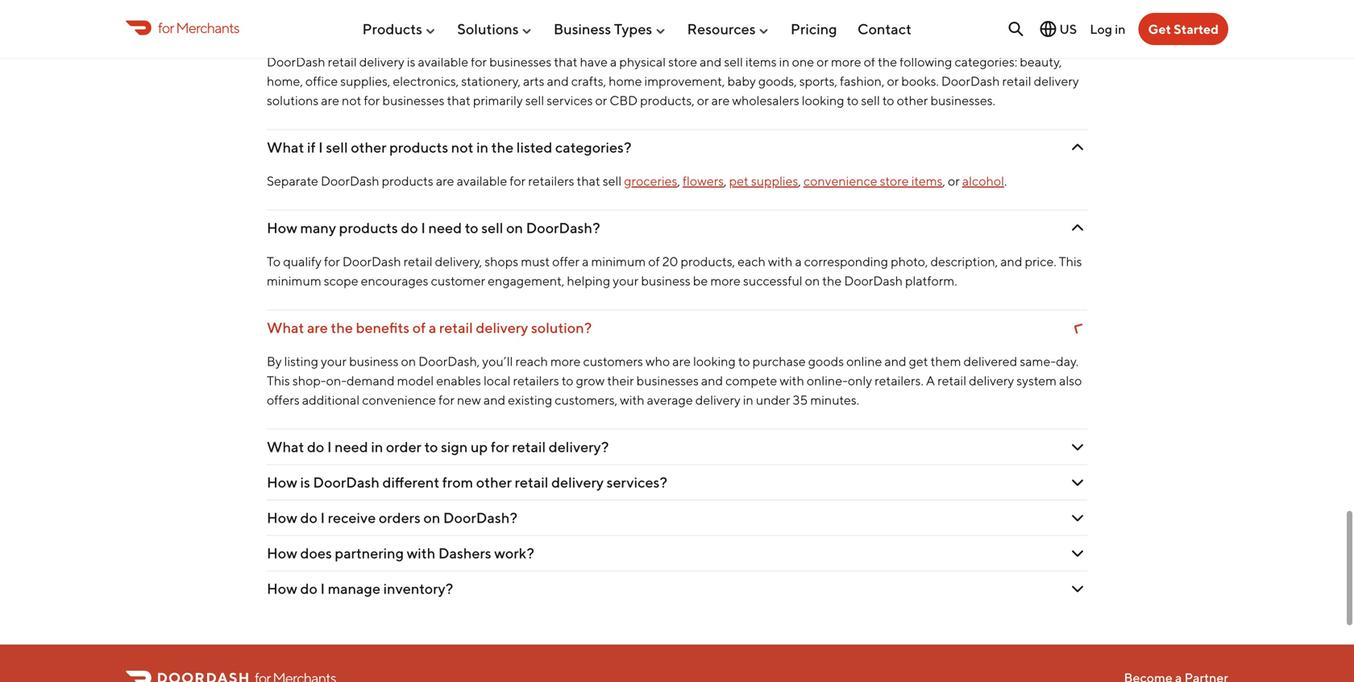Task type: locate. For each thing, give the bounding box(es) containing it.
doordash?
[[526, 20, 601, 37], [526, 219, 600, 237], [443, 510, 517, 527]]

i
[[319, 139, 323, 156], [421, 219, 426, 237], [327, 439, 332, 456], [320, 510, 325, 527], [320, 581, 325, 598]]

delivery down compete at the right
[[695, 393, 741, 408]]

chevron down image for solution?
[[1067, 318, 1088, 339]]

retailers down reach
[[513, 373, 559, 389]]

retailers.
[[875, 373, 924, 389]]

1 vertical spatial up
[[471, 439, 488, 456]]

1 horizontal spatial convenience
[[804, 173, 878, 189]]

businesses up arts
[[489, 54, 552, 70]]

i left the manage
[[320, 581, 325, 598]]

same-
[[1020, 354, 1056, 369]]

1 horizontal spatial minimum
[[591, 254, 646, 269]]

primarily
[[473, 93, 523, 108]]

available for are
[[457, 173, 507, 189]]

1 chevron down image from the top
[[1068, 19, 1087, 38]]

2 what from the top
[[267, 139, 304, 156]]

this down by
[[267, 373, 290, 389]]

with down their
[[620, 393, 645, 408]]

0 horizontal spatial looking
[[693, 354, 736, 369]]

how for how many products do i need to sell on doordash?
[[267, 219, 297, 237]]

available up electronics,
[[418, 54, 468, 70]]

that for retailers
[[577, 173, 600, 189]]

0 horizontal spatial more
[[550, 354, 581, 369]]

customers
[[583, 354, 643, 369]]

with
[[495, 20, 523, 37], [768, 254, 793, 269], [780, 373, 804, 389], [620, 393, 645, 408], [407, 545, 435, 562]]

not down the supplies, on the top of page
[[342, 93, 361, 108]]

are
[[321, 93, 339, 108], [711, 93, 730, 108], [436, 173, 454, 189], [307, 319, 328, 337], [672, 354, 691, 369]]

1 vertical spatial other
[[351, 139, 387, 156]]

if
[[307, 139, 316, 156]]

0 vertical spatial items
[[745, 54, 777, 70]]

more inside doordash retail delivery is available for businesses that have a physical store and sell items in one or more of the following categories: beauty, home, office supplies, electronics, stationery, arts and crafts, home improvement, baby goods, sports, fashion, or books. doordash retail delivery solutions are not for businesses that primarily sell services or cbd products, or are wholesalers looking to sell to other businesses.
[[831, 54, 861, 70]]

convenience right supplies
[[804, 173, 878, 189]]

0 vertical spatial need
[[428, 219, 462, 237]]

looking down "sports,"
[[802, 93, 844, 108]]

1 vertical spatial products
[[382, 173, 434, 189]]

0 vertical spatial other
[[897, 93, 928, 108]]

items left alcohol
[[911, 173, 943, 189]]

0 vertical spatial retailers
[[362, 20, 416, 37]]

sports,
[[799, 74, 838, 89]]

, left pet
[[724, 173, 727, 189]]

i right the if on the top left of the page
[[319, 139, 323, 156]]

available
[[418, 54, 468, 70], [457, 173, 507, 189]]

2 vertical spatial that
[[577, 173, 600, 189]]

looking inside doordash retail delivery is available for businesses that have a physical store and sell items in one or more of the following categories: beauty, home, office supplies, electronics, stationery, arts and crafts, home improvement, baby goods, sports, fashion, or books. doordash retail delivery solutions are not for businesses that primarily sell services or cbd products, or are wholesalers looking to sell to other businesses.
[[802, 93, 844, 108]]

2 chevron down image from the top
[[1068, 219, 1087, 238]]

in left order
[[371, 439, 383, 456]]

services?
[[607, 474, 667, 491]]

4 how from the top
[[267, 545, 297, 562]]

that left have
[[554, 54, 578, 70]]

looking inside by listing your business on doordash, you'll reach more customers who are looking to purchase goods online and get them delivered same-day. this shop-on-demand model enables local retailers to grow their businesses and compete with online-only retailers. a retail delivery system also offers additional convenience for new and existing customers, with average delivery in under 35 minutes.
[[693, 354, 736, 369]]

1 , from the left
[[677, 173, 680, 189]]

0 horizontal spatial items
[[745, 54, 777, 70]]

a up successful on the top right of the page
[[795, 254, 802, 269]]

who
[[646, 354, 670, 369]]

1 vertical spatial your
[[321, 354, 347, 369]]

encourages
[[361, 273, 428, 289]]

0 vertical spatial up
[[475, 20, 492, 37]]

2 horizontal spatial other
[[897, 93, 928, 108]]

2 horizontal spatial businesses
[[636, 373, 699, 389]]

demand
[[347, 373, 395, 389]]

products down what if i sell other products not in the listed categories?
[[382, 173, 434, 189]]

this inside to qualify for doordash retail delivery, shops must offer a minimum of 20 products, each with a corresponding photo, description, and price. this minimum scope encourages customer engagement, helping your business be more successful on the doordash platform.
[[1059, 254, 1082, 269]]

this right price.
[[1059, 254, 1082, 269]]

1 horizontal spatial other
[[476, 474, 512, 491]]

business
[[641, 273, 691, 289], [349, 354, 399, 369]]

globe line image
[[1039, 19, 1058, 39]]

other right from
[[476, 474, 512, 491]]

types
[[307, 20, 343, 37]]

home,
[[267, 74, 303, 89]]

that for businesses
[[554, 54, 578, 70]]

minimum
[[591, 254, 646, 269], [267, 273, 321, 289]]

1 vertical spatial not
[[451, 139, 474, 156]]

up up how is doordash different from other retail delivery services?
[[471, 439, 488, 456]]

with inside to qualify for doordash retail delivery, shops must offer a minimum of 20 products, each with a corresponding photo, description, and price. this minimum scope encourages customer engagement, helping your business be more successful on the doordash platform.
[[768, 254, 793, 269]]

2 vertical spatial businesses
[[636, 373, 699, 389]]

minimum up helping
[[591, 254, 646, 269]]

on-
[[326, 373, 347, 389]]

is up electronics,
[[407, 54, 415, 70]]

available down what if i sell other products not in the listed categories?
[[457, 173, 507, 189]]

what left the if on the top left of the page
[[267, 139, 304, 156]]

groceries link
[[624, 173, 677, 189]]

1 vertical spatial store
[[880, 173, 909, 189]]

and up services
[[547, 74, 569, 89]]

1 horizontal spatial is
[[407, 54, 415, 70]]

1 vertical spatial doordash?
[[526, 219, 600, 237]]

business inside to qualify for doordash retail delivery, shops must offer a minimum of 20 products, each with a corresponding photo, description, and price. this minimum scope encourages customer engagement, helping your business be more successful on the doordash platform.
[[641, 273, 691, 289]]

more inside by listing your business on doordash, you'll reach more customers who are looking to purchase goods online and get them delivered same-day. this shop-on-demand model enables local retailers to grow their businesses and compete with online-only retailers. a retail delivery system also offers additional convenience for new and existing customers, with average delivery in under 35 minutes.
[[550, 354, 581, 369]]

how many products do i need to sell on doordash?
[[267, 219, 600, 237]]

on
[[506, 219, 523, 237], [805, 273, 820, 289], [401, 354, 416, 369], [424, 510, 440, 527]]

cbd
[[610, 93, 638, 108]]

1 vertical spatial sign
[[441, 439, 468, 456]]

items up goods,
[[745, 54, 777, 70]]

for up scope
[[324, 254, 340, 269]]

0 vertical spatial sign
[[445, 20, 472, 37]]

are down what if i sell other products not in the listed categories?
[[436, 173, 454, 189]]

1 horizontal spatial more
[[710, 273, 741, 289]]

average
[[647, 393, 693, 408]]

sell up baby
[[724, 54, 743, 70]]

2 vertical spatial doordash?
[[443, 510, 517, 527]]

0 vertical spatial products,
[[640, 93, 695, 108]]

chevron down image for services?
[[1068, 473, 1087, 493]]

0 vertical spatial that
[[554, 54, 578, 70]]

chevron down image
[[1068, 19, 1087, 38], [1068, 219, 1087, 238], [1068, 438, 1087, 457], [1068, 509, 1087, 528], [1068, 544, 1087, 564]]

are down baby
[[711, 93, 730, 108]]

, right pet
[[798, 173, 801, 189]]

2 vertical spatial retailers
[[513, 373, 559, 389]]

new
[[457, 393, 481, 408]]

model
[[397, 373, 434, 389]]

1 horizontal spatial businesses
[[489, 54, 552, 70]]

items inside doordash retail delivery is available for businesses that have a physical store and sell items in one or more of the following categories: beauty, home, office supplies, electronics, stationery, arts and crafts, home improvement, baby goods, sports, fashion, or books. doordash retail delivery solutions are not for businesses that primarily sell services or cbd products, or are wholesalers looking to sell to other businesses.
[[745, 54, 777, 70]]

businesses up average
[[636, 373, 699, 389]]

started
[[1174, 21, 1219, 37]]

get started button
[[1139, 13, 1228, 45]]

store inside doordash retail delivery is available for businesses that have a physical store and sell items in one or more of the following categories: beauty, home, office supplies, electronics, stationery, arts and crafts, home improvement, baby goods, sports, fashion, or books. doordash retail delivery solutions are not for businesses that primarily sell services or cbd products, or are wholesalers looking to sell to other businesses.
[[668, 54, 697, 70]]

be
[[693, 273, 708, 289]]

1 horizontal spatial your
[[613, 273, 639, 289]]

retailers inside by listing your business on doordash, you'll reach more customers who are looking to purchase goods online and get them delivered same-day. this shop-on-demand model enables local retailers to grow their businesses and compete with online-only retailers. a retail delivery system also offers additional convenience for new and existing customers, with average delivery in under 35 minutes.
[[513, 373, 559, 389]]

1 vertical spatial products,
[[681, 254, 735, 269]]

doordash,
[[418, 354, 480, 369]]

0 vertical spatial products
[[389, 139, 448, 156]]

3 what from the top
[[267, 319, 304, 337]]

1 vertical spatial business
[[349, 354, 399, 369]]

the left benefits
[[331, 319, 353, 337]]

how for how does partnering with dashers work?
[[267, 545, 297, 562]]

1 vertical spatial convenience
[[362, 393, 436, 408]]

1 vertical spatial businesses
[[382, 93, 445, 108]]

convenience store items link
[[804, 173, 943, 189]]

1 what from the top
[[267, 20, 304, 37]]

0 horizontal spatial need
[[335, 439, 368, 456]]

description,
[[931, 254, 998, 269]]

0 vertical spatial this
[[1059, 254, 1082, 269]]

for down the supplies, on the top of page
[[364, 93, 380, 108]]

purchase
[[753, 354, 806, 369]]

qualify
[[283, 254, 322, 269]]

get
[[909, 354, 928, 369]]

i for manage
[[320, 581, 325, 598]]

day.
[[1056, 354, 1079, 369]]

flowers
[[683, 173, 724, 189]]

a inside doordash retail delivery is available for businesses that have a physical store and sell items in one or more of the following categories: beauty, home, office supplies, electronics, stationery, arts and crafts, home improvement, baby goods, sports, fashion, or books. doordash retail delivery solutions are not for businesses that primarily sell services or cbd products, or are wholesalers looking to sell to other businesses.
[[610, 54, 617, 70]]

goods
[[808, 354, 844, 369]]

1 horizontal spatial looking
[[802, 93, 844, 108]]

delivery,
[[435, 254, 482, 269]]

1 horizontal spatial this
[[1059, 254, 1082, 269]]

not inside doordash retail delivery is available for businesses that have a physical store and sell items in one or more of the following categories: beauty, home, office supplies, electronics, stationery, arts and crafts, home improvement, baby goods, sports, fashion, or books. doordash retail delivery solutions are not for businesses that primarily sell services or cbd products, or are wholesalers looking to sell to other businesses.
[[342, 93, 361, 108]]

to
[[847, 93, 859, 108], [883, 93, 894, 108], [465, 219, 479, 237], [738, 354, 750, 369], [562, 373, 574, 389], [424, 439, 438, 456]]

for up stationery,
[[471, 54, 487, 70]]

3 how from the top
[[267, 510, 297, 527]]

get started
[[1148, 21, 1219, 37]]

products
[[362, 20, 422, 38]]

other inside doordash retail delivery is available for businesses that have a physical store and sell items in one or more of the following categories: beauty, home, office supplies, electronics, stationery, arts and crafts, home improvement, baby goods, sports, fashion, or books. doordash retail delivery solutions are not for businesses that primarily sell services or cbd products, or are wholesalers looking to sell to other businesses.
[[897, 93, 928, 108]]

doordash? up have
[[526, 20, 601, 37]]

and up improvement,
[[700, 54, 722, 70]]

0 horizontal spatial businesses
[[382, 93, 445, 108]]

doordash
[[267, 54, 325, 70], [941, 74, 1000, 89], [321, 173, 379, 189], [343, 254, 401, 269], [844, 273, 903, 289], [313, 474, 380, 491]]

what are the benefits of a retail delivery solution?
[[267, 319, 592, 337]]

products, up be
[[681, 254, 735, 269]]

only
[[848, 373, 872, 389]]

on up model
[[401, 354, 416, 369]]

your up on-
[[321, 354, 347, 369]]

crafts,
[[571, 74, 606, 89]]

available inside doordash retail delivery is available for businesses that have a physical store and sell items in one or more of the following categories: beauty, home, office supplies, electronics, stationery, arts and crafts, home improvement, baby goods, sports, fashion, or books. doordash retail delivery solutions are not for businesses that primarily sell services or cbd products, or are wholesalers looking to sell to other businesses.
[[418, 54, 468, 70]]

price.
[[1025, 254, 1056, 269]]

0 vertical spatial your
[[613, 273, 639, 289]]

different
[[382, 474, 439, 491]]

1 vertical spatial looking
[[693, 354, 736, 369]]

i left receive
[[320, 510, 325, 527]]

pricing link
[[791, 14, 837, 44]]

of left 20
[[648, 254, 660, 269]]

what down offers on the bottom of the page
[[267, 439, 304, 456]]

for left merchants
[[158, 19, 174, 36]]

up right can
[[475, 20, 492, 37]]

0 horizontal spatial minimum
[[267, 273, 321, 289]]

2 vertical spatial other
[[476, 474, 512, 491]]

that
[[554, 54, 578, 70], [447, 93, 471, 108], [577, 173, 600, 189]]

doordash up "many"
[[321, 173, 379, 189]]

or left books.
[[887, 74, 899, 89]]

do
[[401, 219, 418, 237], [307, 439, 324, 456], [300, 510, 318, 527], [300, 581, 318, 598]]

your
[[613, 273, 639, 289], [321, 354, 347, 369]]

for left new
[[439, 393, 455, 408]]

0 vertical spatial more
[[831, 54, 861, 70]]

0 horizontal spatial convenience
[[362, 393, 436, 408]]

1 vertical spatial minimum
[[267, 273, 321, 289]]

partnering
[[335, 545, 404, 562]]

your inside to qualify for doordash retail delivery, shops must offer a minimum of 20 products, each with a corresponding photo, description, and price. this minimum scope encourages customer engagement, helping your business be more successful on the doordash platform.
[[613, 273, 639, 289]]

products
[[389, 139, 448, 156], [382, 173, 434, 189], [339, 219, 398, 237]]

retail
[[328, 54, 357, 70], [1002, 74, 1031, 89], [404, 254, 433, 269], [439, 319, 473, 337], [938, 373, 967, 389], [512, 439, 546, 456], [515, 474, 549, 491]]

businesses down electronics,
[[382, 93, 445, 108]]

2 horizontal spatial more
[[831, 54, 861, 70]]

products, inside to qualify for doordash retail delivery, shops must offer a minimum of 20 products, each with a corresponding photo, description, and price. this minimum scope encourages customer engagement, helping your business be more successful on the doordash platform.
[[681, 254, 735, 269]]

need
[[428, 219, 462, 237], [335, 439, 368, 456]]

business inside by listing your business on doordash, you'll reach more customers who are looking to purchase goods online and get them delivered same-day. this shop-on-demand model enables local retailers to grow their businesses and compete with online-only retailers. a retail delivery system also offers additional convenience for new and existing customers, with average delivery in under 35 minutes.
[[349, 354, 399, 369]]

5 how from the top
[[267, 581, 297, 598]]

of right types
[[346, 20, 359, 37]]

0 horizontal spatial this
[[267, 373, 290, 389]]

doordash? down how is doordash different from other retail delivery services?
[[443, 510, 517, 527]]

chevron down image for up
[[1068, 438, 1087, 457]]

or left cbd
[[595, 93, 607, 108]]

0 horizontal spatial your
[[321, 354, 347, 369]]

i for sell
[[319, 139, 323, 156]]

business types
[[554, 20, 652, 38]]

1 vertical spatial this
[[267, 373, 290, 389]]

business up the demand
[[349, 354, 399, 369]]

2 vertical spatial more
[[550, 354, 581, 369]]

arts
[[523, 74, 544, 89]]

a right have
[[610, 54, 617, 70]]

them
[[931, 354, 961, 369]]

0 horizontal spatial business
[[349, 354, 399, 369]]

, left 'flowers' link
[[677, 173, 680, 189]]

4 what from the top
[[267, 439, 304, 456]]

receive
[[328, 510, 376, 527]]

0 vertical spatial available
[[418, 54, 468, 70]]

1 vertical spatial is
[[300, 474, 310, 491]]

do down does
[[300, 581, 318, 598]]

retailers left can
[[362, 20, 416, 37]]

2 vertical spatial products
[[339, 219, 398, 237]]

order
[[386, 439, 422, 456]]

online-
[[807, 373, 848, 389]]

0 vertical spatial looking
[[802, 93, 844, 108]]

1 vertical spatial need
[[335, 439, 368, 456]]

looking up compete at the right
[[693, 354, 736, 369]]

businesses inside by listing your business on doordash, you'll reach more customers who are looking to purchase goods online and get them delivered same-day. this shop-on-demand model enables local retailers to grow their businesses and compete with online-only retailers. a retail delivery system also offers additional convenience for new and existing customers, with average delivery in under 35 minutes.
[[636, 373, 699, 389]]

i down additional
[[327, 439, 332, 456]]

with up successful on the top right of the page
[[768, 254, 793, 269]]

offers
[[267, 393, 300, 408]]

retailers down "listed"
[[528, 173, 574, 189]]

1 horizontal spatial not
[[451, 139, 474, 156]]

0 horizontal spatial not
[[342, 93, 361, 108]]

what for what are the benefits of a retail delivery solution?
[[267, 319, 304, 337]]

the inside to qualify for doordash retail delivery, shops must offer a minimum of 20 products, each with a corresponding photo, description, and price. this minimum scope encourages customer engagement, helping your business be more successful on the doordash platform.
[[822, 273, 842, 289]]

0 vertical spatial not
[[342, 93, 361, 108]]

or down improvement,
[[697, 93, 709, 108]]

business down 20
[[641, 273, 691, 289]]

in down compete at the right
[[743, 393, 754, 408]]

are up listing
[[307, 319, 328, 337]]

chevron down image for on
[[1068, 219, 1087, 238]]

products link
[[362, 14, 437, 44]]

of inside doordash retail delivery is available for businesses that have a physical store and sell items in one or more of the following categories: beauty, home, office supplies, electronics, stationery, arts and crafts, home improvement, baby goods, sports, fashion, or books. doordash retail delivery solutions are not for businesses that primarily sell services or cbd products, or are wholesalers looking to sell to other businesses.
[[864, 54, 875, 70]]

enables
[[436, 373, 481, 389]]

1 vertical spatial available
[[457, 173, 507, 189]]

chevron down image for doordash?
[[1068, 19, 1087, 38]]

and left price.
[[1001, 254, 1022, 269]]

1 horizontal spatial items
[[911, 173, 943, 189]]

0 vertical spatial store
[[668, 54, 697, 70]]

corresponding
[[804, 254, 888, 269]]

1 vertical spatial more
[[710, 273, 741, 289]]

resources
[[687, 20, 756, 38]]

sell down categories?
[[603, 173, 622, 189]]

chevron down image
[[1068, 138, 1087, 157], [1067, 318, 1088, 339], [1068, 473, 1087, 493], [1068, 580, 1087, 599]]

sign right can
[[445, 20, 472, 37]]

products, inside doordash retail delivery is available for businesses that have a physical store and sell items in one or more of the following categories: beauty, home, office supplies, electronics, stationery, arts and crafts, home improvement, baby goods, sports, fashion, or books. doordash retail delivery solutions are not for businesses that primarily sell services or cbd products, or are wholesalers looking to sell to other businesses.
[[640, 93, 695, 108]]

more up fashion,
[[831, 54, 861, 70]]

0 vertical spatial business
[[641, 273, 691, 289]]

in right log
[[1115, 21, 1126, 37]]

baby
[[727, 74, 756, 89]]

1 how from the top
[[267, 219, 297, 237]]

what left types
[[267, 20, 304, 37]]

solution?
[[531, 319, 592, 337]]

do up does
[[300, 510, 318, 527]]

retail down them
[[938, 373, 967, 389]]

retail up the encourages
[[404, 254, 433, 269]]

delivery?
[[549, 439, 609, 456]]

helping
[[567, 273, 610, 289]]

types
[[614, 20, 652, 38]]

0 vertical spatial is
[[407, 54, 415, 70]]

other right the if on the top left of the page
[[351, 139, 387, 156]]

0 horizontal spatial store
[[668, 54, 697, 70]]

products down electronics,
[[389, 139, 448, 156]]

are right who
[[672, 354, 691, 369]]

a
[[926, 373, 935, 389]]

solutions
[[457, 20, 519, 38]]

2 how from the top
[[267, 474, 297, 491]]

3 chevron down image from the top
[[1068, 438, 1087, 457]]

products,
[[640, 93, 695, 108], [681, 254, 735, 269]]

what for what types of retailers can sign up with doordash?
[[267, 20, 304, 37]]

in left one
[[779, 54, 790, 70]]

do down additional
[[307, 439, 324, 456]]

1 horizontal spatial store
[[880, 173, 909, 189]]

sell down fashion,
[[861, 93, 880, 108]]

grow
[[576, 373, 605, 389]]

1 horizontal spatial business
[[641, 273, 691, 289]]

sell down arts
[[525, 93, 544, 108]]

that down stationery,
[[447, 93, 471, 108]]



Task type: vqa. For each thing, say whether or not it's contained in the screenshot.
20
yes



Task type: describe. For each thing, give the bounding box(es) containing it.
for down "listed"
[[510, 173, 526, 189]]

delivery down beauty,
[[1034, 74, 1079, 89]]

doordash up businesses.
[[941, 74, 1000, 89]]

separate doordash products are available for retailers that sell groceries , flowers , pet supplies , convenience store items , or alcohol .
[[267, 173, 1007, 189]]

log in
[[1090, 21, 1126, 37]]

solutions link
[[457, 14, 533, 44]]

how for how do i receive orders on doordash?
[[267, 510, 297, 527]]

fashion,
[[840, 74, 885, 89]]

delivered
[[964, 354, 1017, 369]]

existing
[[508, 393, 552, 408]]

log in link
[[1090, 21, 1126, 37]]

compete
[[726, 373, 777, 389]]

products for do
[[339, 219, 398, 237]]

sell up shops at the left top of the page
[[481, 219, 503, 237]]

sell right the if on the top left of the page
[[326, 139, 348, 156]]

i up the encourages
[[421, 219, 426, 237]]

how for how do i manage inventory?
[[267, 581, 297, 598]]

doordash down corresponding
[[844, 273, 903, 289]]

0 vertical spatial businesses
[[489, 54, 552, 70]]

to
[[267, 254, 281, 269]]

3 , from the left
[[798, 173, 801, 189]]

engagement,
[[488, 273, 565, 289]]

4 chevron down image from the top
[[1068, 509, 1087, 528]]

the left "listed"
[[491, 139, 514, 156]]

a right offer
[[582, 254, 589, 269]]

customers,
[[555, 393, 618, 408]]

2 , from the left
[[724, 173, 727, 189]]

groceries
[[624, 173, 677, 189]]

goods,
[[758, 74, 797, 89]]

of inside to qualify for doordash retail delivery, shops must offer a minimum of 20 products, each with a corresponding photo, description, and price. this minimum scope encourages customer engagement, helping your business be more successful on the doordash platform.
[[648, 254, 660, 269]]

the inside doordash retail delivery is available for businesses that have a physical store and sell items in one or more of the following categories: beauty, home, office supplies, electronics, stationery, arts and crafts, home improvement, baby goods, sports, fashion, or books. doordash retail delivery solutions are not for businesses that primarily sell services or cbd products, or are wholesalers looking to sell to other businesses.
[[878, 54, 897, 70]]

more inside to qualify for doordash retail delivery, shops must offer a minimum of 20 products, each with a corresponding photo, description, and price. this minimum scope encourages customer engagement, helping your business be more successful on the doordash platform.
[[710, 273, 741, 289]]

your inside by listing your business on doordash, you'll reach more customers who are looking to purchase goods online and get them delivered same-day. this shop-on-demand model enables local retailers to grow their businesses and compete with online-only retailers. a retail delivery system also offers additional convenience for new and existing customers, with average delivery in under 35 minutes.
[[321, 354, 347, 369]]

retail inside by listing your business on doordash, you'll reach more customers who are looking to purchase goods online and get them delivered same-day. this shop-on-demand model enables local retailers to grow their businesses and compete with online-only retailers. a retail delivery system also offers additional convenience for new and existing customers, with average delivery in under 35 minutes.
[[938, 373, 967, 389]]

5 chevron down image from the top
[[1068, 544, 1087, 564]]

services
[[547, 93, 593, 108]]

delivery up you'll
[[476, 319, 528, 337]]

what for what if i sell other products not in the listed categories?
[[267, 139, 304, 156]]

inventory?
[[383, 581, 453, 598]]

or left alcohol
[[948, 173, 960, 189]]

customer
[[431, 273, 485, 289]]

products for are
[[382, 173, 434, 189]]

with up 35
[[780, 373, 804, 389]]

additional
[[302, 393, 360, 408]]

are down office
[[321, 93, 339, 108]]

chevron down image for the
[[1068, 138, 1087, 157]]

delivery up the supplies, on the top of page
[[359, 54, 404, 70]]

on inside to qualify for doordash retail delivery, shops must offer a minimum of 20 products, each with a corresponding photo, description, and price. this minimum scope encourages customer engagement, helping your business be more successful on the doordash platform.
[[805, 273, 820, 289]]

of right benefits
[[412, 319, 426, 337]]

1 vertical spatial items
[[911, 173, 943, 189]]

one
[[792, 54, 814, 70]]

how for how is doordash different from other retail delivery services?
[[267, 474, 297, 491]]

home
[[609, 74, 642, 89]]

with up stationery,
[[495, 20, 523, 37]]

alcohol link
[[962, 173, 1004, 189]]

get
[[1148, 21, 1171, 37]]

how does partnering with dashers work?
[[267, 545, 534, 562]]

have
[[580, 54, 608, 70]]

in inside by listing your business on doordash, you'll reach more customers who are looking to purchase goods online and get them delivered same-day. this shop-on-demand model enables local retailers to grow their businesses and compete with online-only retailers. a retail delivery system also offers additional convenience for new and existing customers, with average delivery in under 35 minutes.
[[743, 393, 754, 408]]

are inside by listing your business on doordash, you'll reach more customers who are looking to purchase goods online and get them delivered same-day. this shop-on-demand model enables local retailers to grow their businesses and compete with online-only retailers. a retail delivery system also offers additional convenience for new and existing customers, with average delivery in under 35 minutes.
[[672, 354, 691, 369]]

and left compete at the right
[[701, 373, 723, 389]]

0 horizontal spatial is
[[300, 474, 310, 491]]

many
[[300, 219, 336, 237]]

available for is
[[418, 54, 468, 70]]

0 vertical spatial doordash?
[[526, 20, 601, 37]]

listing
[[284, 354, 318, 369]]

offer
[[552, 254, 580, 269]]

do up the encourages
[[401, 219, 418, 237]]

and down local
[[484, 393, 505, 408]]

how is doordash different from other retail delivery services?
[[267, 474, 667, 491]]

do for manage
[[300, 581, 318, 598]]

i for need
[[327, 439, 332, 456]]

supplies
[[751, 173, 798, 189]]

and up retailers.
[[885, 354, 907, 369]]

0 vertical spatial convenience
[[804, 173, 878, 189]]

delivery down delivered
[[969, 373, 1014, 389]]

by listing your business on doordash, you'll reach more customers who are looking to purchase goods online and get them delivered same-day. this shop-on-demand model enables local retailers to grow their businesses and compete with online-only retailers. a retail delivery system also offers additional convenience for new and existing customers, with average delivery in under 35 minutes.
[[267, 354, 1082, 408]]

stationery,
[[461, 74, 521, 89]]

you'll
[[482, 354, 513, 369]]

do for receive
[[300, 510, 318, 527]]

do for need
[[307, 439, 324, 456]]

0 horizontal spatial other
[[351, 139, 387, 156]]

us
[[1060, 21, 1077, 37]]

online
[[846, 354, 882, 369]]

business
[[554, 20, 611, 38]]

this inside by listing your business on doordash, you'll reach more customers who are looking to purchase goods online and get them delivered same-day. this shop-on-demand model enables local retailers to grow their businesses and compete with online-only retailers. a retail delivery system also offers additional convenience for new and existing customers, with average delivery in under 35 minutes.
[[267, 373, 290, 389]]

merchants
[[176, 19, 239, 36]]

must
[[521, 254, 550, 269]]

in down primarily
[[476, 139, 489, 156]]

for inside to qualify for doordash retail delivery, shops must offer a minimum of 20 products, each with a corresponding photo, description, and price. this minimum scope encourages customer engagement, helping your business be more successful on the doordash platform.
[[324, 254, 340, 269]]

for up how is doordash different from other retail delivery services?
[[491, 439, 509, 456]]

on inside by listing your business on doordash, you'll reach more customers who are looking to purchase goods online and get them delivered same-day. this shop-on-demand model enables local retailers to grow their businesses and compete with online-only retailers. a retail delivery system also offers additional convenience for new and existing customers, with average delivery in under 35 minutes.
[[401, 354, 416, 369]]

is inside doordash retail delivery is available for businesses that have a physical store and sell items in one or more of the following categories: beauty, home, office supplies, electronics, stationery, arts and crafts, home improvement, baby goods, sports, fashion, or books. doordash retail delivery solutions are not for businesses that primarily sell services or cbd products, or are wholesalers looking to sell to other businesses.
[[407, 54, 415, 70]]

delivery down delivery?
[[551, 474, 604, 491]]

what for what do i need in order to sign up for retail delivery?
[[267, 439, 304, 456]]

retail down the existing
[[512, 439, 546, 456]]

what types of retailers can sign up with doordash?
[[267, 20, 601, 37]]

retail up work?
[[515, 474, 549, 491]]

for merchants link
[[126, 17, 239, 39]]

flowers link
[[683, 173, 724, 189]]

or right one
[[817, 54, 829, 70]]

retail up doordash,
[[439, 319, 473, 337]]

benefits
[[356, 319, 410, 337]]

doordash up home,
[[267, 54, 325, 70]]

how do i manage inventory?
[[267, 581, 453, 598]]

1 vertical spatial retailers
[[528, 173, 574, 189]]

doordash up receive
[[313, 474, 380, 491]]

local
[[484, 373, 511, 389]]

1 vertical spatial that
[[447, 93, 471, 108]]

doordash retail delivery is available for businesses that have a physical store and sell items in one or more of the following categories: beauty, home, office supplies, electronics, stationery, arts and crafts, home improvement, baby goods, sports, fashion, or books. doordash retail delivery solutions are not for businesses that primarily sell services or cbd products, or are wholesalers looking to sell to other businesses.
[[267, 54, 1079, 108]]

doordash up the encourages
[[343, 254, 401, 269]]

on up shops at the left top of the page
[[506, 219, 523, 237]]

1 horizontal spatial need
[[428, 219, 462, 237]]

does
[[300, 545, 332, 562]]

to qualify for doordash retail delivery, shops must offer a minimum of 20 products, each with a corresponding photo, description, and price. this minimum scope encourages customer engagement, helping your business be more successful on the doordash platform.
[[267, 254, 1082, 289]]

retail up office
[[328, 54, 357, 70]]

contact
[[858, 20, 912, 38]]

retail inside to qualify for doordash retail delivery, shops must offer a minimum of 20 products, each with a corresponding photo, description, and price. this minimum scope encourages customer engagement, helping your business be more successful on the doordash platform.
[[404, 254, 433, 269]]

manage
[[328, 581, 380, 598]]

with up inventory?
[[407, 545, 435, 562]]

their
[[607, 373, 634, 389]]

alcohol
[[962, 173, 1004, 189]]

from
[[442, 474, 473, 491]]

following
[[900, 54, 952, 70]]

resources link
[[687, 14, 770, 44]]

.
[[1004, 173, 1007, 189]]

i for receive
[[320, 510, 325, 527]]

can
[[418, 20, 442, 37]]

separate
[[267, 173, 318, 189]]

solutions
[[267, 93, 319, 108]]

convenience inside by listing your business on doordash, you'll reach more customers who are looking to purchase goods online and get them delivered same-day. this shop-on-demand model enables local retailers to grow their businesses and compete with online-only retailers. a retail delivery system also offers additional convenience for new and existing customers, with average delivery in under 35 minutes.
[[362, 393, 436, 408]]

photo,
[[891, 254, 928, 269]]

in inside doordash retail delivery is available for businesses that have a physical store and sell items in one or more of the following categories: beauty, home, office supplies, electronics, stationery, arts and crafts, home improvement, baby goods, sports, fashion, or books. doordash retail delivery solutions are not for businesses that primarily sell services or cbd products, or are wholesalers looking to sell to other businesses.
[[779, 54, 790, 70]]

system
[[1017, 373, 1057, 389]]

and inside to qualify for doordash retail delivery, shops must offer a minimum of 20 products, each with a corresponding photo, description, and price. this minimum scope encourages customer engagement, helping your business be more successful on the doordash platform.
[[1001, 254, 1022, 269]]

supplies,
[[340, 74, 390, 89]]

0 vertical spatial minimum
[[591, 254, 646, 269]]

improvement,
[[644, 74, 725, 89]]

each
[[738, 254, 766, 269]]

platform.
[[905, 273, 957, 289]]

retail down beauty,
[[1002, 74, 1031, 89]]

listed
[[517, 139, 552, 156]]

4 , from the left
[[943, 173, 945, 189]]

on right orders
[[424, 510, 440, 527]]

for inside by listing your business on doordash, you'll reach more customers who are looking to purchase goods online and get them delivered same-day. this shop-on-demand model enables local retailers to grow their businesses and compete with online-only retailers. a retail delivery system also offers additional convenience for new and existing customers, with average delivery in under 35 minutes.
[[439, 393, 455, 408]]

minutes.
[[810, 393, 859, 408]]

a up doordash,
[[429, 319, 436, 337]]

businesses.
[[931, 93, 995, 108]]

pet supplies link
[[729, 173, 798, 189]]



